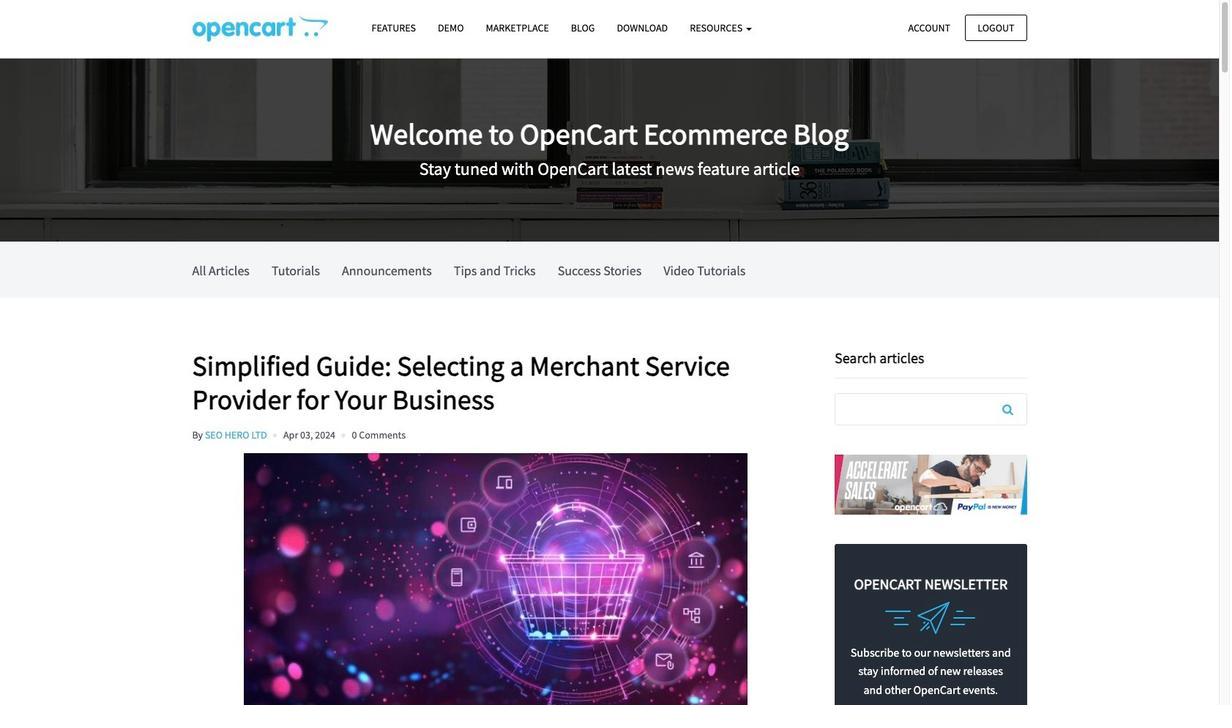 Task type: locate. For each thing, give the bounding box(es) containing it.
None text field
[[835, 394, 1026, 425]]



Task type: describe. For each thing, give the bounding box(es) containing it.
opencart - blog image
[[192, 15, 328, 42]]

search image
[[1002, 403, 1013, 415]]

simplified guide: selecting a merchant service provider for your business image
[[192, 453, 798, 705]]



Task type: vqa. For each thing, say whether or not it's contained in the screenshot.
simplified guide: selecting a merchant service provider for your business image
yes



